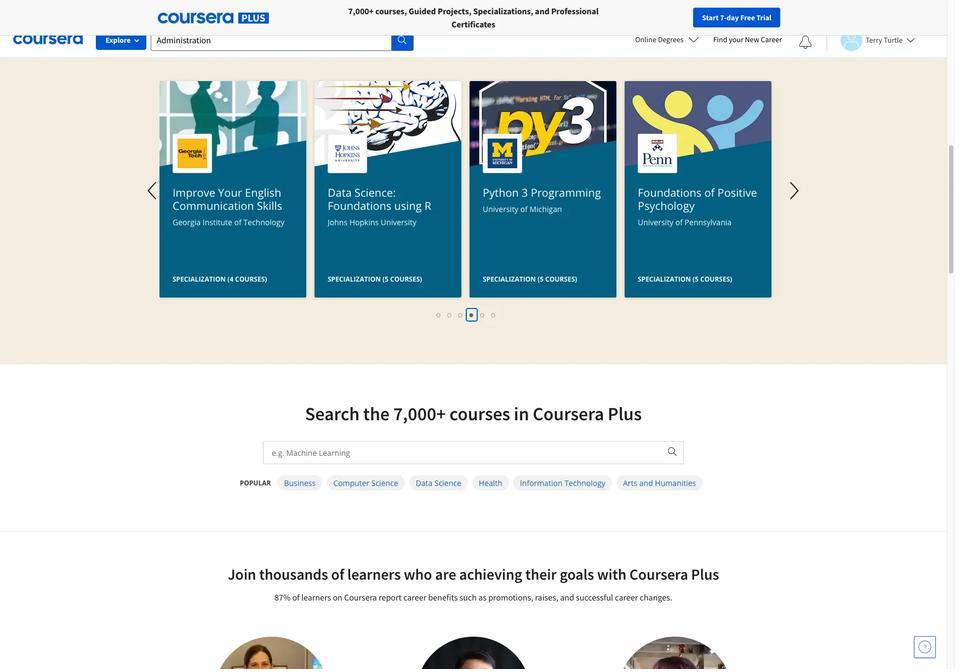 Task type: vqa. For each thing, say whether or not it's contained in the screenshot.


Task type: describe. For each thing, give the bounding box(es) containing it.
7,000+ courses, guided projects, specializations, and professional certificates
[[348, 5, 599, 30]]

(5 for university
[[693, 275, 699, 284]]

improve your english communication skills georgia institute of technology
[[173, 185, 284, 227]]

data for science
[[416, 478, 433, 488]]

1 vertical spatial learners
[[301, 592, 331, 603]]

what
[[299, 27, 351, 57]]

foundations of positive psychology university of pennsylvania
[[638, 185, 757, 227]]

0 vertical spatial with
[[498, 27, 544, 57]]

courses) for of
[[545, 275, 577, 284]]

professional
[[551, 5, 599, 16]]

computer science
[[333, 478, 398, 488]]

list containing 1
[[165, 309, 768, 321]]

projects,
[[438, 5, 472, 16]]

science for data science
[[435, 478, 461, 488]]

terry turtle button
[[826, 29, 915, 51]]

communication
[[173, 198, 254, 213]]

such
[[460, 592, 477, 603]]

health button
[[472, 475, 509, 491]]

search the 7,000+ courses in coursera plus
[[305, 402, 642, 425]]

university inside "data science: foundations using r johns hopkins university"
[[381, 217, 417, 227]]

coursera right on
[[344, 592, 377, 603]]

their
[[525, 565, 557, 584]]

guided
[[409, 5, 436, 16]]

institute
[[203, 217, 232, 227]]

r
[[425, 198, 431, 213]]

free
[[741, 13, 755, 22]]

of right 87%
[[292, 592, 300, 603]]

5 button
[[477, 309, 488, 321]]

2 horizontal spatial plus
[[691, 565, 719, 584]]

terry turtle
[[866, 35, 903, 45]]

information
[[520, 478, 563, 488]]

1
[[437, 310, 441, 320]]

university inside foundations of positive psychology university of pennsylvania
[[638, 217, 674, 227]]

courses
[[450, 402, 510, 425]]

specialization (5 courses) for using
[[328, 275, 422, 284]]

science for computer science
[[371, 478, 398, 488]]

achieving
[[459, 565, 522, 584]]

health
[[479, 478, 503, 488]]

courses) for skills
[[235, 275, 267, 284]]

arts and humanities
[[623, 478, 696, 488]]

and inside arts and humanities "button"
[[639, 478, 653, 488]]

data science button
[[409, 475, 468, 491]]

degrees
[[658, 35, 684, 44]]

new
[[745, 35, 759, 44]]

online degrees button
[[627, 27, 708, 52]]

87%
[[275, 592, 291, 603]]

1 career from the left
[[403, 592, 426, 603]]

2 career from the left
[[615, 592, 638, 603]]

7,000+ inside '7,000+ courses, guided projects, specializations, and professional certificates'
[[348, 5, 374, 16]]

business button
[[278, 475, 322, 491]]

for universities
[[162, 5, 219, 16]]

your
[[729, 35, 744, 44]]

specialization for psychology
[[638, 275, 691, 284]]

turtle
[[884, 35, 903, 45]]

specialization for university
[[483, 275, 536, 284]]

coursera plus image
[[158, 13, 269, 24]]

arts and humanities button
[[617, 475, 703, 491]]

banner navigation
[[9, 0, 308, 30]]

(5 for of
[[538, 275, 544, 284]]

0 vertical spatial learners
[[347, 565, 401, 584]]

python 3 programming. university of michigan. specialization (5 courses) element
[[470, 81, 617, 383]]

programming
[[531, 185, 601, 200]]

terry
[[866, 35, 882, 45]]

foundations of positive psychology . university of pennsylvania. specialization (5 courses) element
[[625, 81, 772, 383]]

start 7-day free trial button
[[693, 8, 780, 27]]

next slide image
[[782, 178, 808, 204]]

information technology button
[[513, 475, 612, 491]]

computer
[[333, 478, 369, 488]]

coursera right in
[[533, 402, 604, 425]]

data science: foundations using r johns hopkins university
[[328, 185, 431, 227]]

of inside improve your english communication skills georgia institute of technology
[[234, 217, 242, 227]]

previous slide image
[[140, 178, 166, 204]]

(4
[[227, 275, 233, 284]]

for for universities
[[162, 5, 174, 16]]

technology inside improve your english communication skills georgia institute of technology
[[244, 217, 284, 227]]

4 button
[[466, 309, 477, 321]]

pennsylvania
[[685, 217, 732, 227]]

start 7-day free trial
[[702, 13, 772, 22]]

technology inside button
[[565, 478, 606, 488]]

on
[[333, 592, 342, 603]]

arts
[[623, 478, 637, 488]]

online degrees
[[635, 35, 684, 44]]

can
[[399, 27, 435, 57]]

you
[[356, 27, 394, 57]]

1 horizontal spatial 7,000+
[[393, 402, 446, 425]]

3 inside button
[[459, 310, 463, 320]]

courses) for r
[[390, 275, 422, 284]]

explore
[[105, 35, 131, 45]]

raises,
[[535, 592, 558, 603]]

6 button
[[488, 309, 499, 321]]

who
[[404, 565, 432, 584]]

university inside python 3 programming university of michigan
[[483, 204, 519, 214]]

governments
[[250, 5, 300, 16]]

thousands
[[259, 565, 328, 584]]

trial
[[757, 13, 772, 22]]

find
[[713, 35, 728, 44]]



Task type: locate. For each thing, give the bounding box(es) containing it.
of left positive
[[705, 185, 715, 200]]

7,000+ left the courses, on the left of the page
[[348, 5, 374, 16]]

None search field
[[151, 29, 414, 51]]

0 vertical spatial plus
[[646, 27, 690, 57]]

university down psychology
[[638, 217, 674, 227]]

python 3 programming university of michigan
[[483, 185, 601, 214]]

of
[[705, 185, 715, 200], [521, 204, 528, 214], [234, 217, 242, 227], [676, 217, 683, 227], [331, 565, 344, 584], [292, 592, 300, 603]]

1 specialization from the left
[[173, 275, 226, 284]]

0 horizontal spatial 3
[[459, 310, 463, 320]]

1 horizontal spatial data
[[416, 478, 433, 488]]

career down who
[[403, 592, 426, 603]]

1 horizontal spatial university
[[483, 204, 519, 214]]

data science
[[416, 478, 461, 488]]

english
[[245, 185, 281, 200]]

1 horizontal spatial specialization (5 courses)
[[483, 275, 577, 284]]

coursera image
[[13, 31, 83, 48]]

data inside button
[[416, 478, 433, 488]]

2 horizontal spatial (5
[[693, 275, 699, 284]]

2 specialization (5 courses) from the left
[[483, 275, 577, 284]]

improve your english communication skills. georgia institute of technology. specialization (4 courses) element
[[159, 81, 306, 383]]

your
[[218, 185, 242, 200]]

and right raises,
[[560, 592, 574, 603]]

1 button
[[434, 309, 444, 321]]

1 specialization (5 courses) from the left
[[328, 275, 422, 284]]

learners
[[347, 565, 401, 584], [301, 592, 331, 603]]

1 vertical spatial and
[[639, 478, 653, 488]]

0 vertical spatial 7,000+
[[348, 5, 374, 16]]

popular
[[240, 478, 271, 487]]

1 vertical spatial with
[[597, 565, 627, 584]]

online
[[635, 35, 657, 44]]

for for governments
[[236, 5, 249, 16]]

technology
[[244, 217, 284, 227], [565, 478, 606, 488]]

university down using on the top
[[381, 217, 417, 227]]

and
[[535, 5, 550, 16], [639, 478, 653, 488], [560, 592, 574, 603]]

4
[[470, 310, 474, 320]]

0 vertical spatial 3
[[522, 185, 528, 200]]

1 vertical spatial 7,000+
[[393, 402, 446, 425]]

0 horizontal spatial specialization (5 courses)
[[328, 275, 422, 284]]

0 horizontal spatial with
[[498, 27, 544, 57]]

1 vertical spatial 3
[[459, 310, 463, 320]]

specialization for using
[[328, 275, 381, 284]]

join
[[228, 565, 256, 584]]

3 left 4 button
[[459, 310, 463, 320]]

science down search the 7,000+ courses in coursera plus 'text box'
[[435, 478, 461, 488]]

87% of learners on coursera report career benefits such as promotions, raises, and successful career changes.
[[275, 592, 672, 603]]

and left the professional
[[535, 5, 550, 16]]

of inside python 3 programming university of michigan
[[521, 204, 528, 214]]

for left universities
[[162, 5, 174, 16]]

learners up report at the bottom
[[347, 565, 401, 584]]

0 horizontal spatial for
[[162, 5, 174, 16]]

foundations inside foundations of positive psychology university of pennsylvania
[[638, 185, 702, 200]]

0 vertical spatial and
[[535, 5, 550, 16]]

business
[[284, 478, 316, 488]]

specialization (4 courses)
[[173, 275, 267, 284]]

0 horizontal spatial science
[[371, 478, 398, 488]]

science:
[[355, 185, 396, 200]]

and right arts
[[639, 478, 653, 488]]

michigan
[[530, 204, 562, 214]]

data science: foundations using r. johns hopkins university. specialization (5 courses) element
[[315, 81, 461, 383]]

georgia
[[173, 217, 201, 227]]

of up on
[[331, 565, 344, 584]]

technology down skills
[[244, 217, 284, 227]]

3 courses) from the left
[[545, 275, 577, 284]]

2 horizontal spatial specialization (5 courses)
[[638, 275, 732, 284]]

What do you want to learn? text field
[[151, 29, 392, 51]]

2 science from the left
[[435, 478, 461, 488]]

technology right information
[[565, 478, 606, 488]]

list
[[165, 309, 768, 321]]

3 button
[[455, 309, 466, 321]]

2 vertical spatial and
[[560, 592, 574, 603]]

1 vertical spatial technology
[[565, 478, 606, 488]]

7,000+ right the
[[393, 402, 446, 425]]

for governments
[[236, 5, 300, 16]]

help center image
[[919, 641, 932, 654]]

1 horizontal spatial with
[[597, 565, 627, 584]]

2 button
[[444, 309, 455, 321]]

specialization for communication
[[173, 275, 226, 284]]

positive
[[718, 185, 757, 200]]

are
[[435, 565, 456, 584]]

0 horizontal spatial learners
[[301, 592, 331, 603]]

the
[[363, 402, 390, 425]]

join thousands of learners who are achieving their goals with coursera plus
[[228, 565, 719, 584]]

improve
[[173, 185, 215, 200]]

2 vertical spatial plus
[[691, 565, 719, 584]]

2 horizontal spatial university
[[638, 217, 674, 227]]

3 specialization (5 courses) from the left
[[638, 275, 732, 284]]

humanities
[[655, 478, 696, 488]]

science right computer
[[371, 478, 398, 488]]

1 horizontal spatial career
[[615, 592, 638, 603]]

find your new career
[[713, 35, 782, 44]]

3 right python
[[522, 185, 528, 200]]

in
[[514, 402, 529, 425]]

0 horizontal spatial career
[[403, 592, 426, 603]]

coursera
[[549, 27, 641, 57], [533, 402, 604, 425], [630, 565, 688, 584], [344, 592, 377, 603]]

successful
[[576, 592, 613, 603]]

benefits
[[428, 592, 458, 603]]

of down psychology
[[676, 217, 683, 227]]

2 (5 from the left
[[538, 275, 544, 284]]

1 horizontal spatial technology
[[565, 478, 606, 488]]

changes.
[[640, 592, 672, 603]]

0 horizontal spatial and
[[535, 5, 550, 16]]

learners left on
[[301, 592, 331, 603]]

courses) for university
[[700, 275, 732, 284]]

1 horizontal spatial science
[[435, 478, 461, 488]]

report
[[379, 592, 402, 603]]

(5
[[383, 275, 389, 284], [538, 275, 544, 284], [693, 275, 699, 284]]

6
[[492, 310, 496, 320]]

1 courses) from the left
[[235, 275, 267, 284]]

show notifications image
[[799, 36, 812, 49]]

1 horizontal spatial learners
[[347, 565, 401, 584]]

5
[[481, 310, 485, 320]]

computer science button
[[327, 475, 405, 491]]

0 horizontal spatial plus
[[608, 402, 642, 425]]

data
[[328, 185, 352, 200], [416, 478, 433, 488]]

data inside "data science: foundations using r johns hopkins university"
[[328, 185, 352, 200]]

foundations
[[638, 185, 702, 200], [328, 198, 392, 213]]

0 horizontal spatial foundations
[[328, 198, 392, 213]]

3 (5 from the left
[[693, 275, 699, 284]]

certificates
[[452, 19, 495, 30]]

for left governments
[[236, 5, 249, 16]]

2 courses) from the left
[[390, 275, 422, 284]]

0 horizontal spatial (5
[[383, 275, 389, 284]]

foundations up pennsylvania
[[638, 185, 702, 200]]

foundations inside "data science: foundations using r johns hopkins university"
[[328, 198, 392, 213]]

for
[[162, 5, 174, 16], [236, 5, 249, 16]]

specialization (5 courses)
[[328, 275, 422, 284], [483, 275, 577, 284], [638, 275, 732, 284]]

4 courses) from the left
[[700, 275, 732, 284]]

1 horizontal spatial (5
[[538, 275, 544, 284]]

psychology
[[638, 198, 695, 213]]

0 vertical spatial technology
[[244, 217, 284, 227]]

coursera down the professional
[[549, 27, 641, 57]]

as
[[479, 592, 487, 603]]

2
[[448, 310, 452, 320]]

university
[[483, 204, 519, 214], [381, 217, 417, 227], [638, 217, 674, 227]]

1 horizontal spatial for
[[236, 5, 249, 16]]

data up johns
[[328, 185, 352, 200]]

3 specialization from the left
[[483, 275, 536, 284]]

universities
[[176, 5, 219, 16]]

career
[[761, 35, 782, 44]]

Search the 7,000+ courses in Coursera Plus text field
[[264, 442, 661, 464]]

career left changes.
[[615, 592, 638, 603]]

1 horizontal spatial 3
[[522, 185, 528, 200]]

specializations,
[[473, 5, 533, 16]]

plus
[[646, 27, 690, 57], [608, 402, 642, 425], [691, 565, 719, 584]]

courses,
[[375, 5, 407, 16]]

0 horizontal spatial technology
[[244, 217, 284, 227]]

with
[[498, 27, 544, 57], [597, 565, 627, 584]]

day
[[727, 13, 739, 22]]

hopkins
[[349, 217, 379, 227]]

coursera up changes.
[[630, 565, 688, 584]]

data for science:
[[328, 185, 352, 200]]

specialization
[[173, 275, 226, 284], [328, 275, 381, 284], [483, 275, 536, 284], [638, 275, 691, 284]]

skills
[[257, 198, 282, 213]]

of left michigan
[[521, 204, 528, 214]]

1 horizontal spatial foundations
[[638, 185, 702, 200]]

courses)
[[235, 275, 267, 284], [390, 275, 422, 284], [545, 275, 577, 284], [700, 275, 732, 284]]

using
[[394, 198, 422, 213]]

0 horizontal spatial 7,000+
[[348, 5, 374, 16]]

and inside '7,000+ courses, guided projects, specializations, and professional certificates'
[[535, 5, 550, 16]]

start
[[702, 13, 719, 22]]

0 vertical spatial data
[[328, 185, 352, 200]]

1 horizontal spatial and
[[560, 592, 574, 603]]

1 vertical spatial data
[[416, 478, 433, 488]]

university down python
[[483, 204, 519, 214]]

0 horizontal spatial data
[[328, 185, 352, 200]]

4 specialization from the left
[[638, 275, 691, 284]]

(5 for r
[[383, 275, 389, 284]]

1 vertical spatial plus
[[608, 402, 642, 425]]

data down search the 7,000+ courses in coursera plus 'text box'
[[416, 478, 433, 488]]

find your new career link
[[708, 33, 788, 47]]

specialization (5 courses) for psychology
[[638, 275, 732, 284]]

1 horizontal spatial plus
[[646, 27, 690, 57]]

explore button
[[96, 30, 146, 50]]

2 specialization from the left
[[328, 275, 381, 284]]

1 for from the left
[[162, 5, 174, 16]]

search
[[305, 402, 360, 425]]

0 horizontal spatial university
[[381, 217, 417, 227]]

7-
[[720, 13, 727, 22]]

promotions,
[[488, 592, 533, 603]]

with up successful
[[597, 565, 627, 584]]

johns
[[328, 217, 348, 227]]

of right institute at the left
[[234, 217, 242, 227]]

specialization (5 courses) for university
[[483, 275, 577, 284]]

foundations up hopkins on the left top of page
[[328, 198, 392, 213]]

1 science from the left
[[371, 478, 398, 488]]

2 horizontal spatial and
[[639, 478, 653, 488]]

3 inside python 3 programming university of michigan
[[522, 185, 528, 200]]

1 (5 from the left
[[383, 275, 389, 284]]

with down specializations,
[[498, 27, 544, 57]]

learn
[[440, 27, 493, 57]]

2 for from the left
[[236, 5, 249, 16]]



